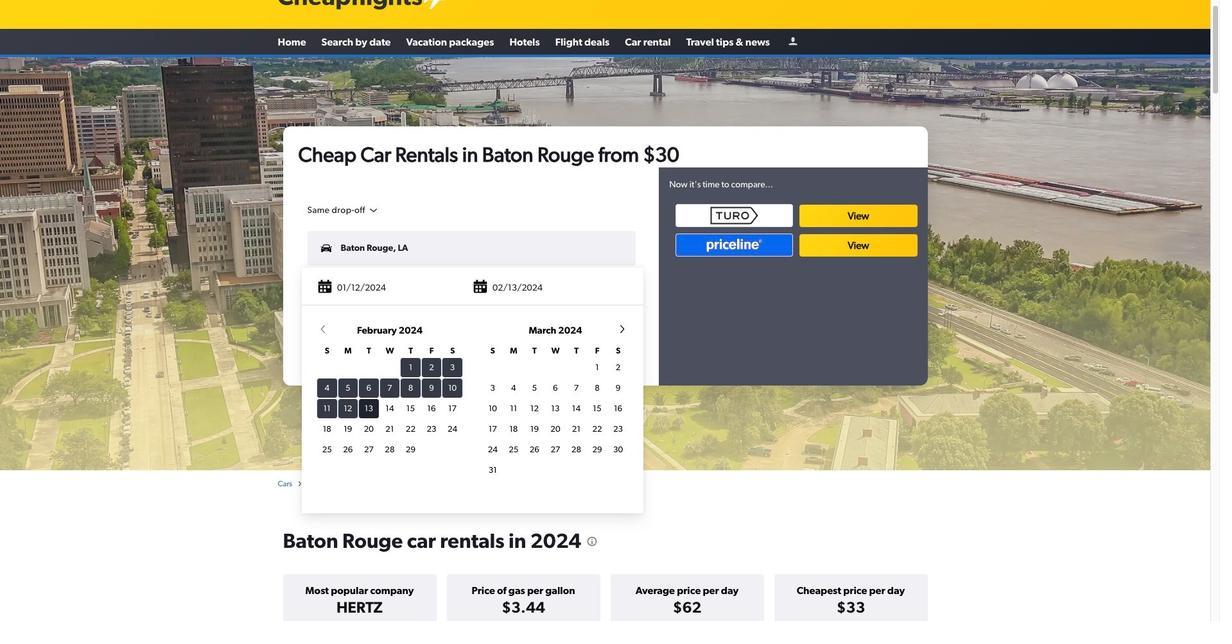 Task type: locate. For each thing, give the bounding box(es) containing it.
None text field
[[307, 231, 636, 266]]

turo image
[[676, 204, 794, 227]]

baton rouge image
[[0, 57, 1211, 471]]

None text field
[[307, 270, 639, 308], [307, 274, 636, 308], [307, 270, 639, 308], [307, 274, 636, 308]]

end date calendar input use left and right arrow keys to change day. use up and down arrow keys to change week. tab
[[307, 323, 639, 507]]

priceline image
[[676, 234, 794, 257]]

expedia image
[[705, 235, 769, 249]]

Car drop-off location Same drop-off field
[[307, 205, 379, 216]]

autoeurope image
[[818, 236, 883, 247]]



Task type: vqa. For each thing, say whether or not it's contained in the screenshot.
Hotwire image
no



